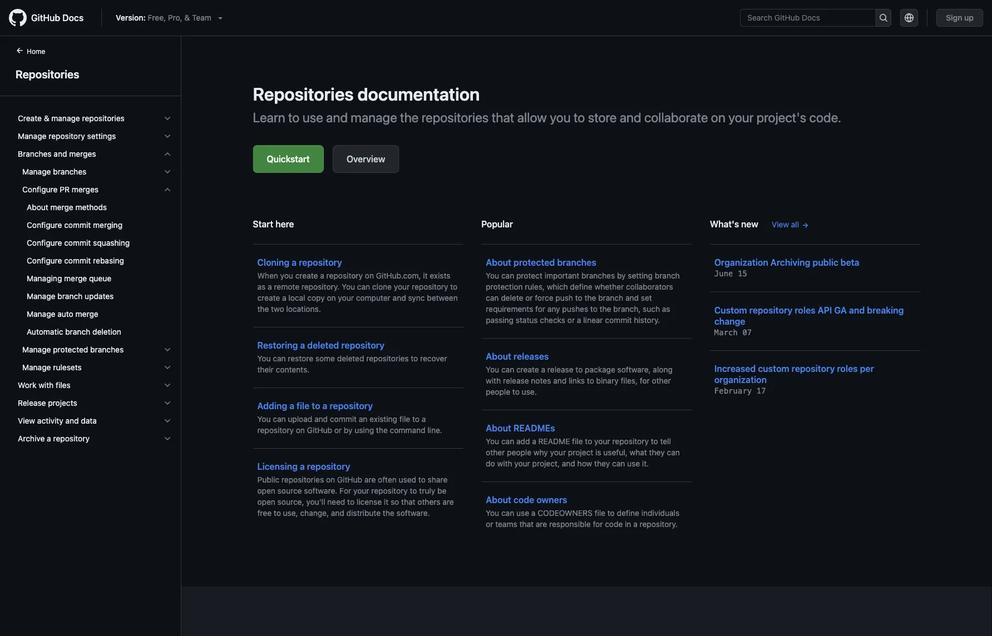 Task type: vqa. For each thing, say whether or not it's contained in the screenshot.
Home link
yes



Task type: locate. For each thing, give the bounding box(es) containing it.
sc 9kayk9 0 image
[[163, 132, 172, 141], [163, 168, 172, 176], [163, 185, 172, 194], [163, 346, 172, 355], [163, 399, 172, 408], [163, 435, 172, 444]]

0 horizontal spatial software.
[[304, 487, 337, 496]]

licensing
[[257, 462, 298, 472]]

share
[[428, 476, 448, 485]]

or left the teams
[[486, 520, 493, 529]]

need
[[327, 498, 345, 507]]

for inside about releases you can create a release to package software, along with release notes and links to binary files, for other people to use.
[[640, 377, 650, 386]]

for down force
[[536, 305, 545, 314]]

0 vertical spatial repository.
[[302, 282, 340, 292]]

for
[[340, 487, 351, 496]]

repository up what
[[612, 437, 649, 446]]

two
[[271, 305, 284, 314]]

commit inside about protected branches you can protect important branches by setting branch protection rules, which define whether collaborators can delete or force push to the branch and set requirements for any pushes to the branch, such as passing status checks or a linear commit history.
[[605, 316, 632, 325]]

branch,
[[614, 305, 641, 314]]

3 sc 9kayk9 0 image from the top
[[163, 185, 172, 194]]

and left how
[[562, 459, 575, 469]]

a down the pushes
[[577, 316, 581, 325]]

sc 9kayk9 0 image inside manage rulesets dropdown button
[[163, 363, 172, 372]]

2 configure pr merges element from the top
[[9, 199, 181, 341]]

it.
[[642, 459, 649, 469]]

about releases you can create a release to package software, along with release notes and links to binary files, for other people to use.
[[486, 351, 673, 397]]

1 horizontal spatial they
[[649, 448, 665, 457]]

manage up manage repository settings
[[51, 114, 80, 123]]

1 configure pr merges element from the top
[[9, 181, 181, 341]]

and up branch,
[[626, 294, 639, 303]]

manage protected branches button
[[13, 341, 176, 359]]

1 vertical spatial merge
[[64, 274, 87, 283]]

by inside about protected branches you can protect important branches by setting branch protection rules, which define whether collaborators can delete or force push to the branch and set requirements for any pushes to the branch, such as passing status checks or a linear commit history.
[[617, 271, 626, 281]]

1 horizontal spatial other
[[652, 377, 671, 386]]

about
[[27, 203, 48, 212], [486, 257, 511, 268], [486, 351, 511, 362], [486, 423, 511, 434], [486, 495, 511, 506]]

existing
[[370, 415, 397, 424]]

1 vertical spatial define
[[617, 509, 639, 518]]

1 horizontal spatial that
[[492, 110, 514, 125]]

1 vertical spatial merges
[[72, 185, 99, 194]]

configure down about merge methods
[[27, 221, 62, 230]]

protected up rulesets at the bottom of page
[[53, 345, 88, 355]]

for inside about protected branches you can protect important branches by setting branch protection rules, which define whether collaborators can delete or force push to the branch and set requirements for any pushes to the branch, such as passing status checks or a linear commit history.
[[536, 305, 545, 314]]

0 vertical spatial merges
[[69, 149, 96, 159]]

2 vertical spatial create
[[516, 365, 539, 375]]

2 sc 9kayk9 0 image from the top
[[163, 150, 172, 159]]

0 horizontal spatial that
[[401, 498, 416, 507]]

or inside about code owners you can use a codeowners file to define individuals or teams that are responsible for code in a repository.
[[486, 520, 493, 529]]

any
[[548, 305, 560, 314]]

use inside about code owners you can use a codeowners file to define individuals or teams that are responsible for code in a repository.
[[516, 509, 529, 518]]

configure commit merging
[[27, 221, 122, 230]]

can down restoring
[[273, 354, 286, 363]]

2 vertical spatial are
[[536, 520, 547, 529]]

repositories left 'recover'
[[366, 354, 409, 363]]

0 vertical spatial repositories
[[16, 67, 79, 80]]

3 sc 9kayk9 0 image from the top
[[163, 363, 172, 372]]

1 horizontal spatial use
[[516, 509, 529, 518]]

a right "archive"
[[47, 434, 51, 444]]

can up the teams
[[501, 509, 514, 518]]

repository inside the restoring a deleted repository you can restore some deleted repositories to recover their contents.
[[341, 340, 385, 351]]

to inside the restoring a deleted repository you can restore some deleted repositories to recover their contents.
[[411, 354, 418, 363]]

2 vertical spatial github
[[337, 476, 362, 485]]

commit left the an
[[330, 415, 357, 424]]

repository. down individuals
[[640, 520, 678, 529]]

sc 9kayk9 0 image
[[163, 114, 172, 123], [163, 150, 172, 159], [163, 363, 172, 372], [163, 381, 172, 390], [163, 417, 172, 426]]

2 vertical spatial that
[[520, 520, 534, 529]]

with right do at the bottom of page
[[497, 459, 512, 469]]

documentation
[[358, 83, 480, 105]]

and inside cloning a repository when you create a repository on github.com, it exists as a remote repository. you can clone your repository to create a local copy on your computer and sync between the two locations.
[[393, 294, 406, 303]]

1 vertical spatial other
[[486, 448, 505, 457]]

can up computer
[[357, 282, 370, 292]]

protected for about
[[514, 257, 555, 268]]

branch
[[655, 271, 680, 281], [57, 292, 83, 301], [598, 294, 623, 303], [65, 328, 90, 337]]

sc 9kayk9 0 image inside work with files dropdown button
[[163, 381, 172, 390]]

sc 9kayk9 0 image inside archive a repository dropdown button
[[163, 435, 172, 444]]

you inside about readmes you can add a readme file to your repository to tell other people why your project is useful, what they can do with your project, and how they can use it.
[[486, 437, 499, 446]]

create
[[18, 114, 42, 123]]

repository
[[49, 132, 85, 141], [299, 257, 342, 268], [327, 271, 363, 281], [412, 282, 448, 292], [750, 305, 793, 316], [341, 340, 385, 351], [792, 364, 835, 374], [330, 401, 373, 412], [257, 426, 294, 435], [53, 434, 90, 444], [612, 437, 649, 446], [307, 462, 350, 472], [371, 487, 408, 496]]

1 horizontal spatial repositories
[[253, 83, 354, 105]]

1 vertical spatial create
[[257, 294, 280, 303]]

sc 9kayk9 0 image for manage branches
[[163, 168, 172, 176]]

configure for configure commit squashing
[[27, 238, 62, 248]]

you up protection
[[486, 271, 499, 281]]

protect
[[516, 271, 543, 281]]

sc 9kayk9 0 image inside release projects dropdown button
[[163, 399, 172, 408]]

0 vertical spatial define
[[570, 282, 593, 292]]

1 vertical spatial people
[[507, 448, 532, 457]]

merge down the configure commit rebasing
[[64, 274, 87, 283]]

overview
[[347, 154, 385, 164]]

0 horizontal spatial repository.
[[302, 282, 340, 292]]

0 vertical spatial are
[[365, 476, 376, 485]]

local
[[289, 294, 305, 303]]

rulesets
[[53, 363, 82, 372]]

repositories inside the repositories documentation learn to use and manage the repositories that allow you to store and collaborate on your project's code.
[[422, 110, 489, 125]]

readme
[[539, 437, 570, 446]]

delete
[[501, 294, 523, 303]]

releases
[[514, 351, 549, 362]]

0 horizontal spatial they
[[594, 459, 610, 469]]

view activity and data button
[[13, 412, 176, 430]]

when
[[257, 271, 278, 281]]

0 horizontal spatial github
[[31, 13, 60, 23]]

configure inside dropdown button
[[22, 185, 58, 194]]

manage down create
[[18, 132, 46, 141]]

repository. inside cloning a repository when you create a repository on github.com, it exists as a remote repository. you can clone your repository to create a local copy on your computer and sync between the two locations.
[[302, 282, 340, 292]]

sync
[[408, 294, 425, 303]]

checks
[[540, 316, 565, 325]]

2 horizontal spatial are
[[536, 520, 547, 529]]

2 horizontal spatial for
[[640, 377, 650, 386]]

0 horizontal spatial as
[[257, 282, 266, 292]]

activity
[[37, 417, 63, 426]]

february 17 element
[[715, 387, 766, 396]]

2 vertical spatial use
[[516, 509, 529, 518]]

1 vertical spatial roles
[[837, 364, 858, 374]]

people inside about readmes you can add a readme file to your repository to tell other people why your project is useful, what they can do with your project, and how they can use it.
[[507, 448, 532, 457]]

sc 9kayk9 0 image for manage protected branches
[[163, 346, 172, 355]]

repository down adding
[[257, 426, 294, 435]]

2 open from the top
[[257, 498, 275, 507]]

2 horizontal spatial use
[[627, 459, 640, 469]]

protected inside about protected branches you can protect important branches by setting branch protection rules, which define whether collaborators can delete or force push to the branch and set requirements for any pushes to the branch, such as passing status checks or a linear commit history.
[[514, 257, 555, 268]]

configure down the manage branches
[[22, 185, 58, 194]]

a inside about protected branches you can protect important branches by setting branch protection rules, which define whether collaborators can delete or force push to the branch and set requirements for any pushes to the branch, such as passing status checks or a linear commit history.
[[577, 316, 581, 325]]

merge down manage branch updates "link"
[[75, 310, 98, 319]]

can up protection
[[501, 271, 514, 281]]

0 vertical spatial people
[[486, 388, 510, 397]]

you left clone
[[342, 282, 355, 292]]

sc 9kayk9 0 image for manage rulesets
[[163, 363, 172, 372]]

file inside about code owners you can use a codeowners file to define individuals or teams that are responsible for code in a repository.
[[595, 509, 606, 518]]

2 branches and merges element from the top
[[9, 163, 181, 377]]

0 vertical spatial roles
[[795, 305, 816, 316]]

to up the pushes
[[575, 294, 583, 303]]

configure up managing
[[27, 256, 62, 265]]

manage for manage branch updates
[[27, 292, 55, 301]]

manage down managing
[[27, 292, 55, 301]]

that inside about code owners you can use a codeowners file to define individuals or teams that are responsible for code in a repository.
[[520, 520, 534, 529]]

1 vertical spatial open
[[257, 498, 275, 507]]

1 branches and merges element from the top
[[9, 145, 181, 377]]

repository inside increased custom repository roles per organization february 17
[[792, 364, 835, 374]]

and right ga
[[849, 305, 865, 316]]

1 horizontal spatial code
[[605, 520, 623, 529]]

0 vertical spatial by
[[617, 271, 626, 281]]

repositories element
[[0, 45, 181, 636]]

sc 9kayk9 0 image for manage repository settings
[[163, 132, 172, 141]]

0 horizontal spatial create
[[257, 294, 280, 303]]

1 vertical spatial &
[[44, 114, 49, 123]]

create up the remote
[[295, 271, 318, 281]]

custom repository roles api ga and breaking change march 07
[[715, 305, 904, 337]]

version: free, pro, & team
[[116, 13, 211, 22]]

about merge methods
[[27, 203, 107, 212]]

0 horizontal spatial roles
[[795, 305, 816, 316]]

new
[[741, 219, 759, 230]]

merge
[[50, 203, 73, 212], [64, 274, 87, 283], [75, 310, 98, 319]]

sc 9kayk9 0 image inside configure pr merges dropdown button
[[163, 185, 172, 194]]

licensing a repository public repositories on github are often used to share open source software. for your repository to truly be open source, you'll need to license it so that others are free to use, change, and distribute the software.
[[257, 462, 454, 518]]

1 horizontal spatial by
[[617, 271, 626, 281]]

are
[[365, 476, 376, 485], [443, 498, 454, 507], [536, 520, 547, 529]]

1 vertical spatial repositories
[[253, 83, 354, 105]]

0 horizontal spatial other
[[486, 448, 505, 457]]

release projects
[[18, 399, 77, 408]]

17
[[757, 387, 766, 396]]

0 vertical spatial release
[[548, 365, 574, 375]]

0 horizontal spatial by
[[344, 426, 353, 435]]

0 vertical spatial merge
[[50, 203, 73, 212]]

1 horizontal spatial repository.
[[640, 520, 678, 529]]

1 horizontal spatial protected
[[514, 257, 555, 268]]

0 vertical spatial create
[[295, 271, 318, 281]]

1 vertical spatial for
[[640, 377, 650, 386]]

source
[[278, 487, 302, 496]]

about for code
[[486, 495, 511, 506]]

as inside about protected branches you can protect important branches by setting branch protection rules, which define whether collaborators can delete or force push to the branch and set requirements for any pushes to the branch, such as passing status checks or a linear commit history.
[[662, 305, 670, 314]]

team
[[192, 13, 211, 22]]

0 horizontal spatial are
[[365, 476, 376, 485]]

by up whether
[[617, 271, 626, 281]]

can inside cloning a repository when you create a repository on github.com, it exists as a remote repository. you can clone your repository to create a local copy on your computer and sync between the two locations.
[[357, 282, 370, 292]]

sc 9kayk9 0 image inside manage protected branches dropdown button
[[163, 346, 172, 355]]

4 sc 9kayk9 0 image from the top
[[163, 381, 172, 390]]

a up upload
[[289, 401, 294, 412]]

home
[[27, 47, 45, 55]]

manage rulesets
[[22, 363, 82, 372]]

1 horizontal spatial are
[[443, 498, 454, 507]]

your up is
[[595, 437, 610, 446]]

notes
[[531, 377, 551, 386]]

repositories up learn
[[253, 83, 354, 105]]

repositories link
[[13, 66, 168, 82]]

1 vertical spatial you
[[280, 271, 293, 281]]

0 vertical spatial they
[[649, 448, 665, 457]]

1 horizontal spatial as
[[662, 305, 670, 314]]

or inside adding a file to a repository you can upload and commit an existing file to a repository on github or by using the command line.
[[334, 426, 342, 435]]

view inside dropdown button
[[18, 417, 35, 426]]

readmes
[[514, 423, 555, 434]]

or left using
[[334, 426, 342, 435]]

0 horizontal spatial code
[[514, 495, 534, 506]]

a inside about readmes you can add a readme file to your repository to tell other people why your project is useful, what they can do with your project, and how they can use it.
[[532, 437, 536, 446]]

about inside about releases you can create a release to package software, along with release notes and links to binary files, for other people to use.
[[486, 351, 511, 362]]

increased
[[715, 364, 756, 374]]

can inside adding a file to a repository you can upload and commit an existing file to a repository on github or by using the command line.
[[273, 415, 286, 424]]

the inside adding a file to a repository you can upload and commit an existing file to a repository on github or by using the command line.
[[376, 426, 388, 435]]

1 horizontal spatial view
[[772, 220, 789, 229]]

1 horizontal spatial manage
[[351, 110, 397, 125]]

1 vertical spatial as
[[662, 305, 670, 314]]

commit for rebasing
[[64, 256, 91, 265]]

as right such
[[662, 305, 670, 314]]

software. up you'll
[[304, 487, 337, 496]]

about for readmes
[[486, 423, 511, 434]]

a inside the restoring a deleted repository you can restore some deleted repositories to recover their contents.
[[300, 340, 305, 351]]

are left often
[[365, 476, 376, 485]]

0 horizontal spatial you
[[280, 271, 293, 281]]

0 vertical spatial &
[[184, 13, 190, 22]]

roles inside increased custom repository roles per organization february 17
[[837, 364, 858, 374]]

manage inside dropdown button
[[22, 363, 51, 372]]

people down add
[[507, 448, 532, 457]]

1 sc 9kayk9 0 image from the top
[[163, 114, 172, 123]]

commit inside adding a file to a repository you can upload and commit an existing file to a repository on github or by using the command line.
[[330, 415, 357, 424]]

1 vertical spatial that
[[401, 498, 416, 507]]

5 sc 9kayk9 0 image from the top
[[163, 399, 172, 408]]

0 horizontal spatial for
[[536, 305, 545, 314]]

branch down managing merge queue
[[57, 292, 83, 301]]

1 vertical spatial it
[[384, 498, 389, 507]]

repository inside about readmes you can add a readme file to your repository to tell other people why your project is useful, what they can do with your project, and how they can use it.
[[612, 437, 649, 446]]

0 vertical spatial that
[[492, 110, 514, 125]]

0 horizontal spatial repositories
[[16, 67, 79, 80]]

1 vertical spatial by
[[344, 426, 353, 435]]

manage auto merge
[[27, 310, 98, 319]]

commit down branch,
[[605, 316, 632, 325]]

0 horizontal spatial view
[[18, 417, 35, 426]]

1 horizontal spatial define
[[617, 509, 639, 518]]

you down adding
[[257, 415, 271, 424]]

github.com,
[[376, 271, 421, 281]]

work
[[18, 381, 36, 390]]

branches and merges element
[[9, 145, 181, 377], [9, 163, 181, 377]]

6 sc 9kayk9 0 image from the top
[[163, 435, 172, 444]]

to inside cloning a repository when you create a repository on github.com, it exists as a remote repository. you can clone your repository to create a local copy on your computer and sync between the two locations.
[[450, 282, 458, 292]]

a inside licensing a repository public repositories on github are often used to share open source software. for your repository to truly be open source, you'll need to license it so that others are free to use, change, and distribute the software.
[[300, 462, 305, 472]]

None search field
[[740, 9, 892, 27]]

commit for squashing
[[64, 238, 91, 248]]

sc 9kayk9 0 image inside manage repository settings dropdown button
[[163, 132, 172, 141]]

what
[[630, 448, 647, 457]]

0 vertical spatial use
[[303, 110, 323, 125]]

manage for manage branches
[[22, 167, 51, 176]]

branch up "manage protected branches"
[[65, 328, 90, 337]]

0 vertical spatial you
[[550, 110, 571, 125]]

manage branches button
[[13, 163, 176, 181]]

with inside work with files dropdown button
[[39, 381, 54, 390]]

repository right custom
[[792, 364, 835, 374]]

custom
[[758, 364, 790, 374]]

1 horizontal spatial it
[[423, 271, 428, 281]]

march
[[715, 328, 738, 337]]

1 vertical spatial view
[[18, 417, 35, 426]]

custom
[[715, 305, 747, 316]]

about inside about protected branches you can protect important branches by setting branch protection rules, which define whether collaborators can delete or force push to the branch and set requirements for any pushes to the branch, such as passing status checks or a linear commit history.
[[486, 257, 511, 268]]

it inside cloning a repository when you create a repository on github.com, it exists as a remote repository. you can clone your repository to create a local copy on your computer and sync between the two locations.
[[423, 271, 428, 281]]

people left use.
[[486, 388, 510, 397]]

the left two
[[257, 305, 269, 314]]

repository inside custom repository roles api ga and breaking change march 07
[[750, 305, 793, 316]]

are down be
[[443, 498, 454, 507]]

and inside licensing a repository public repositories on github are often used to share open source software. for your repository to truly be open source, you'll need to license it so that others are free to use, change, and distribute the software.
[[331, 509, 344, 518]]

with left files
[[39, 381, 54, 390]]

software. down others
[[397, 509, 430, 518]]

1 vertical spatial software.
[[397, 509, 430, 518]]

1 horizontal spatial software.
[[397, 509, 430, 518]]

that right the teams
[[520, 520, 534, 529]]

0 vertical spatial protected
[[514, 257, 555, 268]]

file right codeowners
[[595, 509, 606, 518]]

used
[[399, 476, 416, 485]]

define up in
[[617, 509, 639, 518]]

1 sc 9kayk9 0 image from the top
[[163, 132, 172, 141]]

as down when
[[257, 282, 266, 292]]

to up upload
[[312, 401, 320, 412]]

can down adding
[[273, 415, 286, 424]]

branches and merges button
[[13, 145, 176, 163]]

2 horizontal spatial create
[[516, 365, 539, 375]]

by
[[617, 271, 626, 281], [344, 426, 353, 435]]

use
[[303, 110, 323, 125], [627, 459, 640, 469], [516, 509, 529, 518]]

it
[[423, 271, 428, 281], [384, 498, 389, 507]]

a up notes
[[541, 365, 546, 375]]

package
[[585, 365, 615, 375]]

manage rulesets button
[[13, 359, 176, 377]]

about inside repositories element
[[27, 203, 48, 212]]

configure pr merges element containing about merge methods
[[9, 199, 181, 341]]

sc 9kayk9 0 image inside manage branches dropdown button
[[163, 168, 172, 176]]

repository up the an
[[330, 401, 373, 412]]

sc 9kayk9 0 image for view activity and data
[[163, 417, 172, 426]]

repositories for repositories documentation learn to use and manage the repositories that allow you to store and collaborate on your project's code.
[[253, 83, 354, 105]]

release projects button
[[13, 395, 176, 412]]

0 horizontal spatial define
[[570, 282, 593, 292]]

projects
[[48, 399, 77, 408]]

to left 'recover'
[[411, 354, 418, 363]]

merge for managing
[[64, 274, 87, 283]]

and inside about releases you can create a release to package software, along with release notes and links to binary files, for other people to use.
[[553, 377, 567, 386]]

on inside the repositories documentation learn to use and manage the repositories that allow you to store and collaborate on your project's code.
[[711, 110, 726, 125]]

to up "project"
[[585, 437, 592, 446]]

& inside create & manage repositories dropdown button
[[44, 114, 49, 123]]

and left the sync at the left of page
[[393, 294, 406, 303]]

0 vertical spatial view
[[772, 220, 789, 229]]

4 sc 9kayk9 0 image from the top
[[163, 346, 172, 355]]

quickstart
[[267, 154, 310, 164]]

0 vertical spatial open
[[257, 487, 275, 496]]

repository. up copy
[[302, 282, 340, 292]]

they down tell
[[649, 448, 665, 457]]

manage inside "link"
[[27, 292, 55, 301]]

open down public
[[257, 487, 275, 496]]

manage for manage rulesets
[[22, 363, 51, 372]]

sc 9kayk9 0 image inside branches and merges dropdown button
[[163, 150, 172, 159]]

that
[[492, 110, 514, 125], [401, 498, 416, 507], [520, 520, 534, 529]]

1 vertical spatial release
[[503, 377, 529, 386]]

view for view activity and data
[[18, 417, 35, 426]]

1 horizontal spatial roles
[[837, 364, 858, 374]]

manage for manage auto merge
[[27, 310, 55, 319]]

it left "exists"
[[423, 271, 428, 281]]

0 vertical spatial as
[[257, 282, 266, 292]]

protected for manage
[[53, 345, 88, 355]]

such
[[643, 305, 660, 314]]

configure pr merges element
[[9, 181, 181, 341], [9, 199, 181, 341]]

methods
[[75, 203, 107, 212]]

about inside about code owners you can use a codeowners file to define individuals or teams that are responsible for code in a repository.
[[486, 495, 511, 506]]

commit up configure commit squashing
[[64, 221, 91, 230]]

1 horizontal spatial release
[[548, 365, 574, 375]]

use up the teams
[[516, 509, 529, 518]]

code left owners
[[514, 495, 534, 506]]

0 vertical spatial other
[[652, 377, 671, 386]]

that right so
[[401, 498, 416, 507]]

about merge methods link
[[13, 199, 176, 217]]

by inside adding a file to a repository you can upload and commit an existing file to a repository on github or by using the command line.
[[344, 426, 353, 435]]

remote
[[274, 282, 299, 292]]

repository down view activity and data
[[53, 434, 90, 444]]

2 horizontal spatial github
[[337, 476, 362, 485]]

you up the remote
[[280, 271, 293, 281]]

view activity and data
[[18, 417, 97, 426]]

can inside about releases you can create a release to package software, along with release notes and links to binary files, for other people to use.
[[501, 365, 514, 375]]

0 vertical spatial software.
[[304, 487, 337, 496]]

on down upload
[[296, 426, 305, 435]]

the up the pushes
[[585, 294, 596, 303]]

with left notes
[[486, 377, 501, 386]]

0 horizontal spatial manage
[[51, 114, 80, 123]]

configure pr merges element containing configure pr merges
[[9, 181, 181, 341]]

configure pr merges element for configure pr merges
[[9, 199, 181, 341]]

2 sc 9kayk9 0 image from the top
[[163, 168, 172, 176]]

sc 9kayk9 0 image inside create & manage repositories dropdown button
[[163, 114, 172, 123]]

and right store
[[620, 110, 641, 125]]

a up command on the left bottom of page
[[422, 415, 426, 424]]

1 horizontal spatial create
[[295, 271, 318, 281]]

adding a file to a repository you can upload and commit an existing file to a repository on github or by using the command line.
[[257, 401, 442, 435]]

0 horizontal spatial &
[[44, 114, 49, 123]]

configure down configure commit merging
[[27, 238, 62, 248]]

with
[[486, 377, 501, 386], [39, 381, 54, 390], [497, 459, 512, 469]]

0 horizontal spatial use
[[303, 110, 323, 125]]

repositories inside the repositories documentation learn to use and manage the repositories that allow you to store and collaborate on your project's code.
[[253, 83, 354, 105]]

branches down deletion at left
[[90, 345, 124, 355]]

what's new
[[710, 219, 759, 230]]

roles left api
[[795, 305, 816, 316]]

you inside adding a file to a repository you can upload and commit an existing file to a repository on github or by using the command line.
[[257, 415, 271, 424]]

or
[[526, 294, 533, 303], [568, 316, 575, 325], [334, 426, 342, 435], [486, 520, 493, 529]]

5 sc 9kayk9 0 image from the top
[[163, 417, 172, 426]]

and right upload
[[315, 415, 328, 424]]

about left readmes
[[486, 423, 511, 434]]

you
[[486, 271, 499, 281], [342, 282, 355, 292], [257, 354, 271, 363], [486, 365, 499, 375], [257, 415, 271, 424], [486, 437, 499, 446], [486, 509, 499, 518]]

1 vertical spatial use
[[627, 459, 640, 469]]

and up the manage branches
[[54, 149, 67, 159]]

1 horizontal spatial for
[[593, 520, 603, 529]]

you inside about releases you can create a release to package software, along with release notes and links to binary files, for other people to use.
[[486, 365, 499, 375]]

change,
[[300, 509, 329, 518]]



Task type: describe. For each thing, give the bounding box(es) containing it.
automatic branch deletion
[[27, 328, 121, 337]]

line.
[[428, 426, 442, 435]]

june
[[715, 269, 733, 279]]

as inside cloning a repository when you create a repository on github.com, it exists as a remote repository. you can clone your repository to create a local copy on your computer and sync between the two locations.
[[257, 282, 266, 292]]

quickstart link
[[253, 145, 324, 173]]

clone
[[372, 282, 392, 292]]

it inside licensing a repository public repositories on github are often used to share open source software. for your repository to truly be open source, you'll need to license it so that others are free to use, change, and distribute the software.
[[384, 498, 389, 507]]

branches up whether
[[582, 271, 615, 281]]

repositories inside dropdown button
[[82, 114, 125, 123]]

a down when
[[268, 282, 272, 292]]

squashing
[[93, 238, 130, 248]]

source,
[[278, 498, 304, 507]]

branches up pr
[[53, 167, 86, 176]]

repositories inside licensing a repository public repositories on github are often used to share open source software. for your repository to truly be open source, you'll need to license it so that others are free to use, change, and distribute the software.
[[282, 476, 324, 485]]

you inside about protected branches you can protect important branches by setting branch protection rules, which define whether collaborators can delete or force push to the branch and set requirements for any pushes to the branch, such as passing status checks or a linear commit history.
[[486, 271, 499, 281]]

repository down "exists"
[[412, 282, 448, 292]]

updates
[[85, 292, 114, 301]]

manage branches
[[22, 167, 86, 176]]

sc 9kayk9 0 image for archive a repository
[[163, 435, 172, 444]]

configure commit rebasing link
[[13, 252, 176, 270]]

sc 9kayk9 0 image for branches and merges
[[163, 150, 172, 159]]

you'll
[[306, 498, 325, 507]]

links
[[569, 377, 585, 386]]

repository up computer
[[327, 271, 363, 281]]

configure pr merges element for manage branches
[[9, 181, 181, 341]]

people inside about releases you can create a release to package software, along with release notes and links to binary files, for other people to use.
[[486, 388, 510, 397]]

the up linear
[[600, 305, 611, 314]]

github inside licensing a repository public repositories on github are often used to share open source software. for your repository to truly be open source, you'll need to license it so that others are free to use, change, and distribute the software.
[[337, 476, 362, 485]]

can inside the restoring a deleted repository you can restore some deleted repositories to recover their contents.
[[273, 354, 286, 363]]

your inside the repositories documentation learn to use and manage the repositories that allow you to store and collaborate on your project's code.
[[729, 110, 754, 125]]

api
[[818, 305, 832, 316]]

june 15 element
[[715, 269, 747, 279]]

for inside about code owners you can use a codeowners file to define individuals or teams that are responsible for code in a repository.
[[593, 520, 603, 529]]

repository down often
[[371, 487, 408, 496]]

the inside cloning a repository when you create a repository on github.com, it exists as a remote repository. you can clone your repository to create a local copy on your computer and sync between the two locations.
[[257, 305, 269, 314]]

with inside about readmes you can add a readme file to your repository to tell other people why your project is useful, what they can do with your project, and how they can use it.
[[497, 459, 512, 469]]

others
[[418, 498, 441, 507]]

your down readme
[[550, 448, 566, 457]]

use.
[[522, 388, 537, 397]]

create inside about releases you can create a release to package software, along with release notes and links to binary files, for other people to use.
[[516, 365, 539, 375]]

a left codeowners
[[531, 509, 536, 518]]

and inside adding a file to a repository you can upload and commit an existing file to a repository on github or by using the command line.
[[315, 415, 328, 424]]

about for releases
[[486, 351, 511, 362]]

exists
[[430, 271, 451, 281]]

protection
[[486, 282, 523, 292]]

can down protection
[[486, 294, 499, 303]]

ga
[[835, 305, 847, 316]]

to down the for at bottom left
[[347, 498, 355, 507]]

configure for configure commit rebasing
[[27, 256, 62, 265]]

view for view all
[[772, 220, 789, 229]]

to up truly
[[418, 476, 426, 485]]

1 vertical spatial are
[[443, 498, 454, 507]]

that inside the repositories documentation learn to use and manage the repositories that allow you to store and collaborate on your project's code.
[[492, 110, 514, 125]]

Search GitHub Docs search field
[[741, 9, 876, 26]]

use inside the repositories documentation learn to use and manage the repositories that allow you to store and collaborate on your project's code.
[[303, 110, 323, 125]]

auto
[[57, 310, 73, 319]]

archive
[[18, 434, 45, 444]]

branch down whether
[[598, 294, 623, 303]]

you inside the repositories documentation learn to use and manage the repositories that allow you to store and collaborate on your project's code.
[[550, 110, 571, 125]]

using
[[355, 426, 374, 435]]

release
[[18, 399, 46, 408]]

a down the remote
[[282, 294, 286, 303]]

1 open from the top
[[257, 487, 275, 496]]

roles inside custom repository roles api ga and breaking change march 07
[[795, 305, 816, 316]]

important
[[545, 271, 580, 281]]

branches and merges
[[18, 149, 96, 159]]

your inside licensing a repository public repositories on github are often used to share open source software. for your repository to truly be open source, you'll need to license it so that others are free to use, change, and distribute the software.
[[353, 487, 369, 496]]

up
[[965, 13, 974, 22]]

about protected branches you can protect important branches by setting branch protection rules, which define whether collaborators can delete or force push to the branch and set requirements for any pushes to the branch, such as passing status checks or a linear commit history.
[[486, 257, 680, 325]]

to up command on the left bottom of page
[[412, 415, 420, 424]]

file up upload
[[297, 401, 310, 412]]

merges for configure pr merges
[[72, 185, 99, 194]]

manage branch updates link
[[13, 288, 176, 306]]

per
[[860, 364, 874, 374]]

a up copy
[[320, 271, 324, 281]]

sc 9kayk9 0 image for configure pr merges
[[163, 185, 172, 194]]

to inside about code owners you can use a codeowners file to define individuals or teams that are responsible for code in a repository.
[[608, 509, 615, 518]]

file inside about readmes you can add a readme file to your repository to tell other people why your project is useful, what they can do with your project, and how they can use it.
[[572, 437, 583, 446]]

allow
[[517, 110, 547, 125]]

rules,
[[525, 282, 545, 292]]

your down add
[[514, 459, 530, 469]]

a right in
[[633, 520, 638, 529]]

often
[[378, 476, 397, 485]]

use inside about readmes you can add a readme file to your repository to tell other people why your project is useful, what they can do with your project, and how they can use it.
[[627, 459, 640, 469]]

individuals
[[642, 509, 680, 518]]

and up overview link
[[326, 110, 348, 125]]

sc 9kayk9 0 image for create & manage repositories
[[163, 114, 172, 123]]

or down rules,
[[526, 294, 533, 303]]

public
[[813, 257, 839, 268]]

repository up copy
[[299, 257, 342, 268]]

the inside licensing a repository public repositories on github are often used to share open source software. for your repository to truly be open source, you'll need to license it so that others are free to use, change, and distribute the software.
[[383, 509, 394, 518]]

archive a repository button
[[13, 430, 176, 448]]

on inside adding a file to a repository you can upload and commit an existing file to a repository on github or by using the command line.
[[296, 426, 305, 435]]

0 horizontal spatial release
[[503, 377, 529, 386]]

pr
[[60, 185, 70, 194]]

copy
[[307, 294, 325, 303]]

merge for about
[[50, 203, 73, 212]]

configure for configure commit merging
[[27, 221, 62, 230]]

an
[[359, 415, 368, 424]]

increased custom repository roles per organization february 17
[[715, 364, 874, 396]]

1 vertical spatial code
[[605, 520, 623, 529]]

collaborate
[[644, 110, 708, 125]]

merges for branches and merges
[[69, 149, 96, 159]]

and left data
[[65, 417, 79, 426]]

to right free
[[274, 509, 281, 518]]

that inside licensing a repository public repositories on github are often used to share open source software. for your repository to truly be open source, you'll need to license it so that others are free to use, change, and distribute the software.
[[401, 498, 416, 507]]

manage inside the repositories documentation learn to use and manage the repositories that allow you to store and collaborate on your project's code.
[[351, 110, 397, 125]]

useful,
[[604, 448, 628, 457]]

project's
[[757, 110, 807, 125]]

change
[[715, 316, 746, 327]]

free,
[[148, 13, 166, 22]]

manage inside dropdown button
[[51, 114, 80, 123]]

status
[[516, 316, 538, 325]]

1 vertical spatial deleted
[[337, 354, 364, 363]]

0 vertical spatial deleted
[[307, 340, 339, 351]]

configure for configure pr merges
[[22, 185, 58, 194]]

you inside cloning a repository when you create a repository on github.com, it exists as a remote repository. you can clone your repository to create a local copy on your computer and sync between the two locations.
[[342, 282, 355, 292]]

sc 9kayk9 0 image for work with files
[[163, 381, 172, 390]]

repositories for repositories
[[16, 67, 79, 80]]

to down used at the bottom
[[410, 487, 417, 496]]

about readmes you can add a readme file to your repository to tell other people why your project is useful, what they can do with your project, and how they can use it.
[[486, 423, 680, 469]]

repository. inside about code owners you can use a codeowners file to define individuals or teams that are responsible for code in a repository.
[[640, 520, 678, 529]]

a down some
[[323, 401, 327, 412]]

and inside custom repository roles api ga and breaking change march 07
[[849, 305, 865, 316]]

distribute
[[347, 509, 381, 518]]

about for protected
[[486, 257, 511, 268]]

to up links on the right of page
[[576, 365, 583, 375]]

here
[[276, 219, 294, 230]]

all
[[791, 220, 799, 229]]

free
[[257, 509, 272, 518]]

or down the pushes
[[568, 316, 575, 325]]

managing
[[27, 274, 62, 283]]

march 07 element
[[715, 328, 752, 337]]

whether
[[595, 282, 624, 292]]

to left use.
[[513, 388, 520, 397]]

organization
[[715, 375, 767, 385]]

search image
[[879, 13, 888, 22]]

other inside about releases you can create a release to package software, along with release notes and links to binary files, for other people to use.
[[652, 377, 671, 386]]

between
[[427, 294, 458, 303]]

a inside dropdown button
[[47, 434, 51, 444]]

create & manage repositories
[[18, 114, 125, 123]]

branches and merges element containing manage branches
[[9, 163, 181, 377]]

configure commit squashing
[[27, 238, 130, 248]]

to left tell
[[651, 437, 658, 446]]

you inside about code owners you can use a codeowners file to define individuals or teams that are responsible for code in a repository.
[[486, 509, 499, 518]]

a right cloning
[[292, 257, 297, 268]]

0 vertical spatial github
[[31, 13, 60, 23]]

cloning a repository when you create a repository on github.com, it exists as a remote repository. you can clone your repository to create a local copy on your computer and sync between the two locations.
[[257, 257, 458, 314]]

store
[[588, 110, 617, 125]]

branches up the important
[[557, 257, 597, 268]]

define inside about protected branches you can protect important branches by setting branch protection rules, which define whether collaborators can delete or force push to the branch and set requirements for any pushes to the branch, such as passing status checks or a linear commit history.
[[570, 282, 593, 292]]

commit for merging
[[64, 221, 91, 230]]

on up clone
[[365, 271, 374, 281]]

collaborators
[[626, 282, 673, 292]]

about for merge
[[27, 203, 48, 212]]

repository inside dropdown button
[[49, 132, 85, 141]]

owners
[[537, 495, 567, 506]]

2 vertical spatial merge
[[75, 310, 98, 319]]

history.
[[634, 316, 660, 325]]

triangle down image
[[216, 13, 225, 22]]

can down useful,
[[612, 459, 625, 469]]

codeowners
[[538, 509, 593, 518]]

can down tell
[[667, 448, 680, 457]]

to left store
[[574, 110, 585, 125]]

manage for manage repository settings
[[18, 132, 46, 141]]

requirements
[[486, 305, 533, 314]]

you inside cloning a repository when you create a repository on github.com, it exists as a remote repository. you can clone your repository to create a local copy on your computer and sync between the two locations.
[[280, 271, 293, 281]]

1 vertical spatial they
[[594, 459, 610, 469]]

merging
[[93, 221, 122, 230]]

other inside about readmes you can add a readme file to your repository to tell other people why your project is useful, what they can do with your project, and how they can use it.
[[486, 448, 505, 457]]

branch up collaborators
[[655, 271, 680, 281]]

repositories inside the restoring a deleted repository you can restore some deleted repositories to recover their contents.
[[366, 354, 409, 363]]

are inside about code owners you can use a codeowners file to define individuals or teams that are responsible for code in a repository.
[[536, 520, 547, 529]]

and inside about readmes you can add a readme file to your repository to tell other people why your project is useful, what they can do with your project, and how they can use it.
[[562, 459, 575, 469]]

pushes
[[562, 305, 588, 314]]

your down the github.com,
[[394, 282, 410, 292]]

repositories documentation learn to use and manage the repositories that allow you to store and collaborate on your project's code.
[[253, 83, 841, 125]]

manage for manage protected branches
[[22, 345, 51, 355]]

repository inside dropdown button
[[53, 434, 90, 444]]

file up command on the left bottom of page
[[400, 415, 410, 424]]

sc 9kayk9 0 image for release projects
[[163, 399, 172, 408]]

upload
[[288, 415, 312, 424]]

you inside the restoring a deleted repository you can restore some deleted repositories to recover their contents.
[[257, 354, 271, 363]]

a inside about releases you can create a release to package software, along with release notes and links to binary files, for other people to use.
[[541, 365, 546, 375]]

popular
[[482, 219, 513, 230]]

rebasing
[[93, 256, 124, 265]]

to right learn
[[288, 110, 300, 125]]

to up linear
[[590, 305, 598, 314]]

can left add
[[501, 437, 514, 446]]

configure pr merges button
[[13, 181, 176, 199]]

with inside about releases you can create a release to package software, along with release notes and links to binary files, for other people to use.
[[486, 377, 501, 386]]

public
[[257, 476, 279, 485]]

on inside licensing a repository public repositories on github are often used to share open source software. for your repository to truly be open source, you'll need to license it so that others are free to use, change, and distribute the software.
[[326, 476, 335, 485]]

force
[[535, 294, 554, 303]]

files,
[[621, 377, 638, 386]]

settings
[[87, 132, 116, 141]]

use,
[[283, 509, 298, 518]]

github inside adding a file to a repository you can upload and commit an existing file to a repository on github or by using the command line.
[[307, 426, 332, 435]]

push
[[556, 294, 573, 303]]

can inside about code owners you can use a codeowners file to define individuals or teams that are responsible for code in a repository.
[[501, 509, 514, 518]]

automatic
[[27, 328, 63, 337]]

organization archiving public beta june 15
[[715, 257, 860, 279]]

manage auto merge link
[[13, 306, 176, 323]]

why
[[534, 448, 548, 457]]

on right copy
[[327, 294, 336, 303]]

the inside the repositories documentation learn to use and manage the repositories that allow you to store and collaborate on your project's code.
[[400, 110, 419, 125]]

branches and merges element containing branches and merges
[[9, 145, 181, 377]]

select language: current language is english image
[[905, 13, 914, 22]]

to right links on the right of page
[[587, 377, 594, 386]]

start
[[253, 219, 273, 230]]

project
[[568, 448, 593, 457]]

your left computer
[[338, 294, 354, 303]]

repository up the for at bottom left
[[307, 462, 350, 472]]

define inside about code owners you can use a codeowners file to define individuals or teams that are responsible for code in a repository.
[[617, 509, 639, 518]]

branches
[[18, 149, 52, 159]]

and inside about protected branches you can protect important branches by setting branch protection rules, which define whether collaborators can delete or force push to the branch and set requirements for any pushes to the branch, such as passing status checks or a linear commit history.
[[626, 294, 639, 303]]



